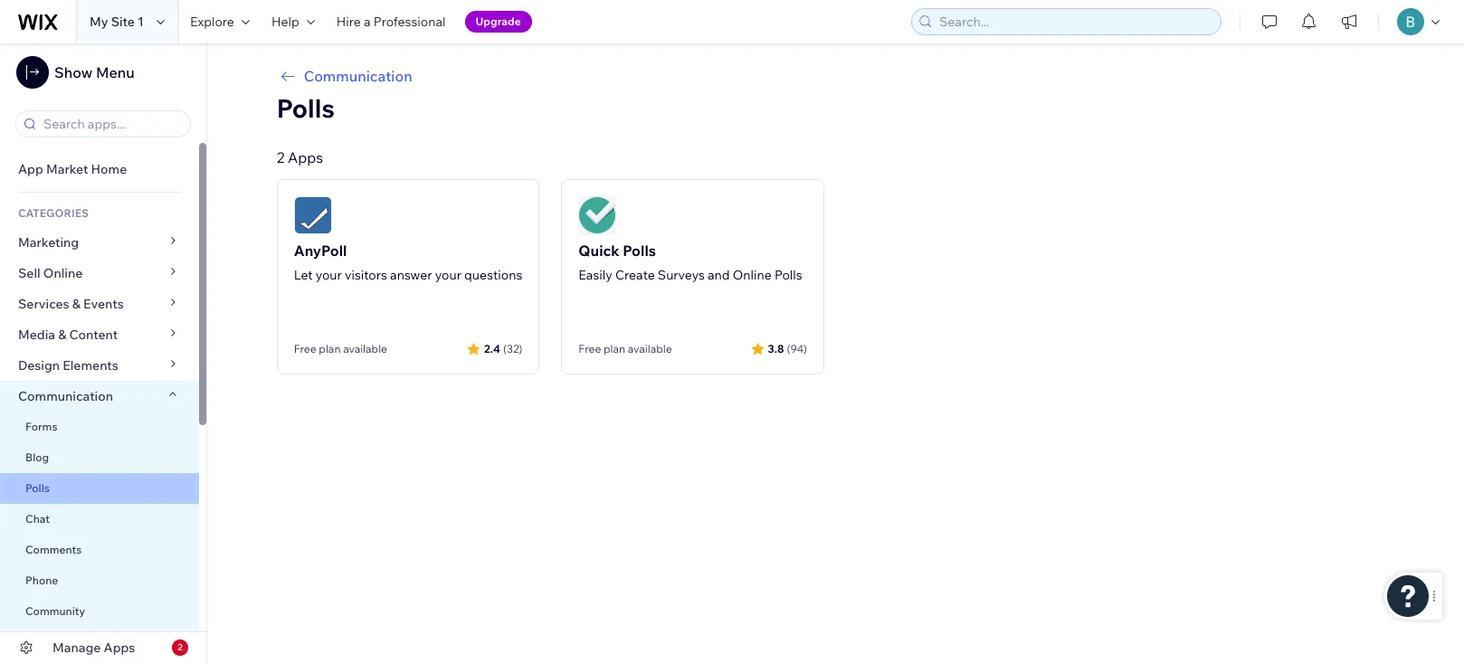 Task type: vqa. For each thing, say whether or not it's contained in the screenshot.
Communication "Link" inside the Sidebar 'element'
yes



Task type: describe. For each thing, give the bounding box(es) containing it.
help button
[[261, 0, 326, 43]]

and
[[708, 267, 730, 283]]

anypoll logo image
[[294, 196, 332, 234]]

apps for manage apps
[[104, 640, 135, 656]]

blog
[[25, 451, 49, 464]]

sell
[[18, 265, 40, 281]]

a
[[364, 14, 371, 30]]

Search apps... field
[[38, 111, 185, 137]]

app market home link
[[0, 154, 199, 185]]

0 horizontal spatial communication link
[[0, 381, 199, 412]]

let
[[294, 267, 313, 283]]

community link
[[0, 596, 199, 627]]

surveys
[[658, 267, 705, 283]]

(94)
[[787, 342, 807, 355]]

online inside quick polls easily create surveys and online polls
[[733, 267, 772, 283]]

services
[[18, 296, 69, 312]]

app market home
[[18, 161, 127, 177]]

1 your from the left
[[316, 267, 342, 283]]

forms link
[[0, 412, 199, 443]]

services & events link
[[0, 289, 199, 319]]

hire a professional link
[[326, 0, 457, 43]]

free plan available for let
[[294, 342, 387, 356]]

design elements link
[[0, 350, 199, 381]]

free for polls
[[579, 342, 601, 356]]

polls right and
[[775, 267, 802, 283]]

anypoll let your visitors answer your questions
[[294, 242, 522, 283]]

professional
[[373, 14, 446, 30]]

phone link
[[0, 566, 199, 596]]

2.4 (32)
[[484, 342, 522, 355]]

plan for let
[[319, 342, 341, 356]]

show menu button
[[16, 56, 135, 89]]

2 for 2 apps
[[277, 148, 284, 167]]

& for content
[[58, 327, 66, 343]]

2 apps
[[277, 148, 323, 167]]

comments link
[[0, 535, 199, 566]]

0 vertical spatial communication link
[[277, 65, 1394, 87]]

help
[[271, 14, 299, 30]]

3.8
[[768, 342, 784, 355]]

quick
[[579, 242, 620, 260]]

apps for 2 apps
[[288, 148, 323, 167]]

anypoll
[[294, 242, 347, 260]]

media & content
[[18, 327, 118, 343]]

my
[[90, 14, 108, 30]]

home
[[91, 161, 127, 177]]

manage apps
[[52, 640, 135, 656]]

marketing link
[[0, 227, 199, 258]]

polls inside sidebar element
[[25, 481, 50, 495]]

sell online link
[[0, 258, 199, 289]]

design
[[18, 357, 60, 374]]

questions
[[464, 267, 522, 283]]

elements
[[63, 357, 118, 374]]

site
[[111, 14, 135, 30]]

free plan available for polls
[[579, 342, 672, 356]]

my site 1
[[90, 14, 144, 30]]

2.4
[[484, 342, 500, 355]]

plan for polls
[[604, 342, 625, 356]]

blog link
[[0, 443, 199, 473]]



Task type: locate. For each thing, give the bounding box(es) containing it.
1 vertical spatial &
[[58, 327, 66, 343]]

1 horizontal spatial your
[[435, 267, 461, 283]]

1 horizontal spatial free
[[579, 342, 601, 356]]

show menu
[[54, 63, 135, 81]]

polls
[[277, 92, 335, 124], [623, 242, 656, 260], [775, 267, 802, 283], [25, 481, 50, 495]]

chat link
[[0, 504, 199, 535]]

1 free from the left
[[294, 342, 316, 356]]

quick polls logo image
[[579, 196, 617, 234]]

2
[[277, 148, 284, 167], [178, 642, 183, 653]]

show
[[54, 63, 93, 81]]

1 horizontal spatial available
[[628, 342, 672, 356]]

explore
[[190, 14, 234, 30]]

media
[[18, 327, 55, 343]]

2 free plan available from the left
[[579, 342, 672, 356]]

1 vertical spatial communication
[[18, 388, 116, 404]]

apps inside sidebar element
[[104, 640, 135, 656]]

0 horizontal spatial plan
[[319, 342, 341, 356]]

1 available from the left
[[343, 342, 387, 356]]

2 plan from the left
[[604, 342, 625, 356]]

online up services & events
[[43, 265, 83, 281]]

upgrade
[[476, 14, 521, 28]]

market
[[46, 161, 88, 177]]

online
[[43, 265, 83, 281], [733, 267, 772, 283]]

1
[[138, 14, 144, 30]]

communication inside sidebar element
[[18, 388, 116, 404]]

marketing
[[18, 234, 79, 251]]

polls link
[[0, 473, 199, 504]]

events
[[83, 296, 124, 312]]

chat
[[25, 512, 50, 526]]

menu
[[96, 63, 135, 81]]

0 horizontal spatial your
[[316, 267, 342, 283]]

apps down community 'link'
[[104, 640, 135, 656]]

(32)
[[503, 342, 522, 355]]

0 vertical spatial 2
[[277, 148, 284, 167]]

2 for 2
[[178, 642, 183, 653]]

0 horizontal spatial free plan available
[[294, 342, 387, 356]]

polls up chat
[[25, 481, 50, 495]]

1 vertical spatial apps
[[104, 640, 135, 656]]

polls up the 2 apps
[[277, 92, 335, 124]]

manage
[[52, 640, 101, 656]]

visitors
[[345, 267, 387, 283]]

& inside services & events "link"
[[72, 296, 80, 312]]

media & content link
[[0, 319, 199, 350]]

your
[[316, 267, 342, 283], [435, 267, 461, 283]]

your right let
[[316, 267, 342, 283]]

available
[[343, 342, 387, 356], [628, 342, 672, 356]]

available down create
[[628, 342, 672, 356]]

1 horizontal spatial 2
[[277, 148, 284, 167]]

plan
[[319, 342, 341, 356], [604, 342, 625, 356]]

content
[[69, 327, 118, 343]]

0 horizontal spatial free
[[294, 342, 316, 356]]

answer
[[390, 267, 432, 283]]

2 inside sidebar element
[[178, 642, 183, 653]]

available for polls
[[628, 342, 672, 356]]

available down visitors
[[343, 342, 387, 356]]

1 horizontal spatial communication link
[[277, 65, 1394, 87]]

phone
[[25, 574, 58, 587]]

& right "media"
[[58, 327, 66, 343]]

0 horizontal spatial apps
[[104, 640, 135, 656]]

communication
[[304, 67, 412, 85], [18, 388, 116, 404]]

1 horizontal spatial communication
[[304, 67, 412, 85]]

communication down design elements
[[18, 388, 116, 404]]

1 horizontal spatial apps
[[288, 148, 323, 167]]

online right and
[[733, 267, 772, 283]]

services & events
[[18, 296, 124, 312]]

app
[[18, 161, 43, 177]]

2 free from the left
[[579, 342, 601, 356]]

1 vertical spatial communication link
[[0, 381, 199, 412]]

apps
[[288, 148, 323, 167], [104, 640, 135, 656]]

hire a professional
[[336, 14, 446, 30]]

free plan available down visitors
[[294, 342, 387, 356]]

1 horizontal spatial &
[[72, 296, 80, 312]]

2 your from the left
[[435, 267, 461, 283]]

online inside sidebar element
[[43, 265, 83, 281]]

free down let
[[294, 342, 316, 356]]

2 available from the left
[[628, 342, 672, 356]]

categories
[[18, 206, 89, 220]]

free down easily
[[579, 342, 601, 356]]

&
[[72, 296, 80, 312], [58, 327, 66, 343]]

0 horizontal spatial online
[[43, 265, 83, 281]]

sidebar element
[[0, 43, 207, 663]]

your right "answer"
[[435, 267, 461, 283]]

free plan available
[[294, 342, 387, 356], [579, 342, 672, 356]]

0 horizontal spatial communication
[[18, 388, 116, 404]]

create
[[615, 267, 655, 283]]

comments
[[25, 543, 82, 557]]

1 horizontal spatial free plan available
[[579, 342, 672, 356]]

0 horizontal spatial available
[[343, 342, 387, 356]]

free plan available down create
[[579, 342, 672, 356]]

Search... field
[[934, 9, 1215, 34]]

1 free plan available from the left
[[294, 342, 387, 356]]

apps up anypoll logo
[[288, 148, 323, 167]]

easily
[[579, 267, 612, 283]]

polls up create
[[623, 242, 656, 260]]

1 horizontal spatial plan
[[604, 342, 625, 356]]

available for let
[[343, 342, 387, 356]]

3.8 (94)
[[768, 342, 807, 355]]

1 plan from the left
[[319, 342, 341, 356]]

communication down a
[[304, 67, 412, 85]]

free
[[294, 342, 316, 356], [579, 342, 601, 356]]

quick polls easily create surveys and online polls
[[579, 242, 802, 283]]

sell online
[[18, 265, 83, 281]]

1 horizontal spatial online
[[733, 267, 772, 283]]

0 vertical spatial &
[[72, 296, 80, 312]]

communication link
[[277, 65, 1394, 87], [0, 381, 199, 412]]

upgrade button
[[465, 11, 532, 33]]

& inside media & content link
[[58, 327, 66, 343]]

free for let
[[294, 342, 316, 356]]

& left events
[[72, 296, 80, 312]]

0 vertical spatial apps
[[288, 148, 323, 167]]

forms
[[25, 420, 57, 433]]

1 vertical spatial 2
[[178, 642, 183, 653]]

0 vertical spatial communication
[[304, 67, 412, 85]]

hire
[[336, 14, 361, 30]]

& for events
[[72, 296, 80, 312]]

design elements
[[18, 357, 118, 374]]

0 horizontal spatial &
[[58, 327, 66, 343]]

0 horizontal spatial 2
[[178, 642, 183, 653]]

community
[[25, 604, 85, 618]]



